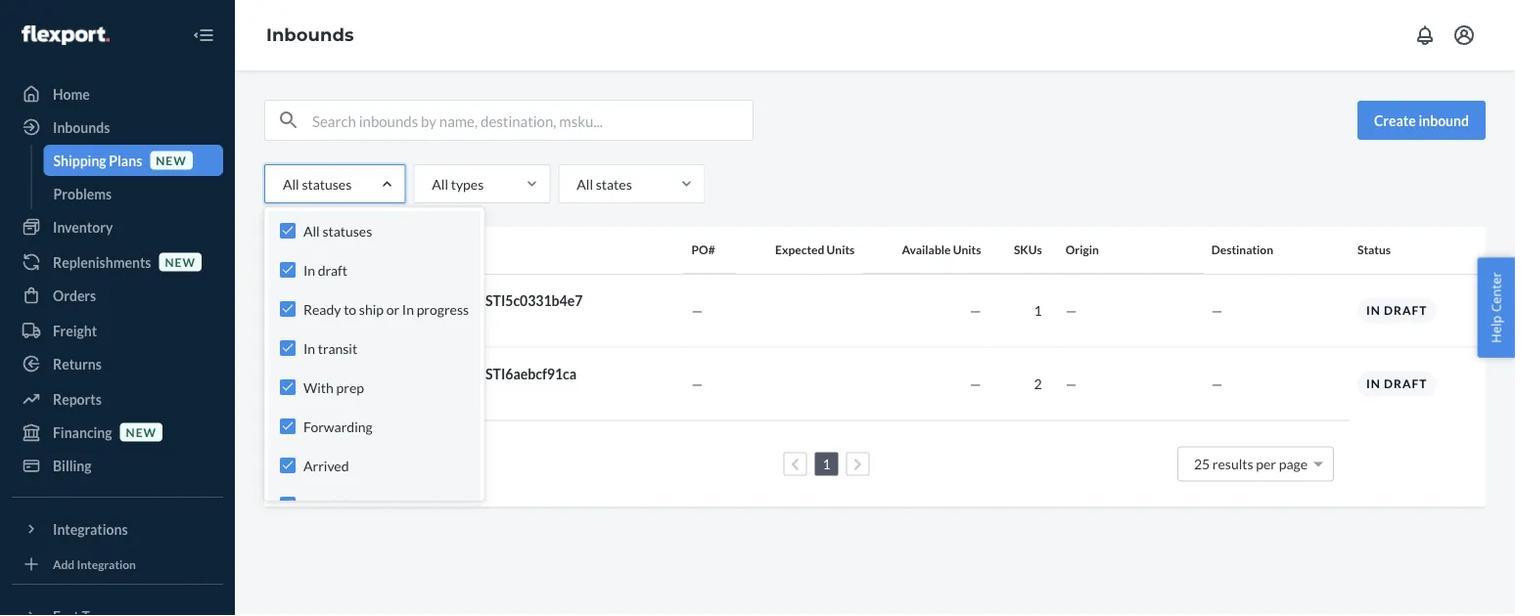 Task type: locate. For each thing, give the bounding box(es) containing it.
1 storage from the top
[[374, 293, 422, 309]]

square image
[[280, 244, 296, 259], [280, 305, 296, 321], [280, 378, 296, 394]]

0 vertical spatial inbounds link
[[266, 24, 354, 46]]

replenishments
[[53, 254, 151, 271]]

oct left 27,
[[367, 313, 387, 328]]

1 vertical spatial storage
[[374, 366, 422, 383]]

home
[[53, 86, 90, 102]]

0 vertical spatial 2023
[[407, 313, 435, 328]]

billing
[[53, 458, 92, 474]]

1 units from the left
[[827, 243, 855, 257]]

new up orders link
[[165, 255, 196, 269]]

1 vertical spatial square image
[[280, 305, 296, 321]]

receiving
[[304, 497, 362, 514]]

2 vertical spatial in draft
[[1367, 377, 1428, 391]]

reserve down transit
[[322, 366, 372, 383]]

0 vertical spatial square image
[[280, 244, 296, 259]]

reserve inside reserve storage shipment sti5c0331b4e7 created oct 27, 2023
[[322, 293, 372, 309]]

created up transit
[[322, 313, 365, 328]]

reserve
[[322, 293, 372, 309], [322, 366, 372, 383]]

1 vertical spatial new
[[165, 255, 196, 269]]

status
[[1358, 243, 1392, 257]]

expected
[[776, 243, 825, 257]]

1
[[1035, 303, 1043, 319], [823, 456, 831, 473]]

new down the reports link on the left bottom of the page
[[126, 425, 157, 440]]

2 vertical spatial draft
[[1385, 377, 1428, 391]]

1 oct from the top
[[367, 313, 387, 328]]

1 vertical spatial in draft
[[1367, 304, 1428, 318]]

1 reserve from the top
[[322, 293, 372, 309]]

units right available at the top right of page
[[954, 243, 982, 257]]

oct inside reserve storage shipment sti5c0331b4e7 created oct 27, 2023
[[367, 313, 387, 328]]

0 vertical spatial new
[[156, 153, 187, 167]]

oct
[[367, 313, 387, 328], [367, 387, 387, 401]]

units right expected
[[827, 243, 855, 257]]

1 shipment from the top
[[425, 293, 483, 309]]

center
[[1488, 272, 1506, 313]]

oct inside the reserve storage shipment sti6aebcf91ca created oct 23, 2023
[[367, 387, 387, 401]]

2 vertical spatial new
[[126, 425, 157, 440]]

inventory link
[[12, 212, 223, 243]]

help center
[[1488, 272, 1506, 344]]

all
[[283, 176, 299, 192], [432, 176, 449, 192], [577, 176, 593, 192], [304, 223, 320, 239]]

1 horizontal spatial inbounds
[[266, 24, 354, 46]]

1 vertical spatial draft
[[1385, 304, 1428, 318]]

available
[[902, 243, 951, 257]]

returns
[[53, 356, 102, 373]]

sti6aebcf91ca
[[486, 366, 577, 383]]

2023 inside reserve storage shipment sti5c0331b4e7 created oct 27, 2023
[[407, 313, 435, 328]]

storage for reserve storage shipment sti6aebcf91ca
[[374, 366, 422, 383]]

0 horizontal spatial inbounds
[[53, 119, 110, 136]]

flexport logo image
[[22, 25, 110, 45]]

1 vertical spatial statuses
[[323, 223, 372, 239]]

1 down "skus"
[[1035, 303, 1043, 319]]

reserve storage shipment sti6aebcf91ca created oct 23, 2023
[[322, 366, 577, 401]]

add
[[53, 558, 75, 572]]

3 square image from the top
[[280, 378, 296, 394]]

reserve left or
[[322, 293, 372, 309]]

sti5c0331b4e7
[[486, 293, 583, 309]]

1 horizontal spatial 1
[[1035, 303, 1043, 319]]

expected units
[[776, 243, 855, 257]]

statuses
[[302, 176, 352, 192], [323, 223, 372, 239]]

1 vertical spatial shipment
[[425, 366, 483, 383]]

1 created from the top
[[322, 313, 365, 328]]

0 vertical spatial oct
[[367, 313, 387, 328]]

open notifications image
[[1414, 24, 1438, 47]]

0 vertical spatial created
[[322, 313, 365, 328]]

draft
[[318, 262, 348, 279], [1385, 304, 1428, 318], [1385, 377, 1428, 391]]

inventory
[[53, 219, 113, 236]]

2023
[[407, 313, 435, 328], [407, 387, 435, 401]]

2 storage from the top
[[374, 366, 422, 383]]

—
[[692, 303, 703, 319], [970, 303, 982, 319], [1066, 303, 1077, 319], [1212, 303, 1224, 319], [692, 376, 703, 393], [970, 376, 982, 393], [1066, 376, 1077, 393], [1212, 376, 1224, 393]]

all states
[[577, 176, 632, 192]]

po#
[[692, 243, 716, 257]]

in
[[304, 262, 315, 279], [402, 301, 414, 318], [1367, 304, 1382, 318], [304, 340, 315, 357], [1367, 377, 1382, 391]]

square image left ready
[[280, 305, 296, 321]]

0 horizontal spatial inbounds link
[[12, 112, 223, 143]]

2 shipment from the top
[[425, 366, 483, 383]]

2023 right the 23,
[[407, 387, 435, 401]]

reports
[[53, 391, 102, 408]]

ready to ship or in progress
[[304, 301, 469, 318]]

with
[[304, 379, 334, 396]]

all types
[[432, 176, 484, 192]]

25 results per page option
[[1195, 456, 1308, 473]]

reserve storage shipment sti5c0331b4e7 created oct 27, 2023
[[322, 293, 583, 328]]

shipment
[[425, 293, 483, 309], [425, 366, 483, 383]]

storage
[[374, 293, 422, 309], [374, 366, 422, 383]]

2 oct from the top
[[367, 387, 387, 401]]

1 square image from the top
[[280, 244, 296, 259]]

0 vertical spatial reserve
[[322, 293, 372, 309]]

1 2023 from the top
[[407, 313, 435, 328]]

storage inside reserve storage shipment sti5c0331b4e7 created oct 27, 2023
[[374, 293, 422, 309]]

1 vertical spatial created
[[322, 387, 365, 401]]

create inbound button
[[1358, 101, 1487, 140]]

square image for reserve storage shipment sti5c0331b4e7
[[280, 305, 296, 321]]

freight link
[[12, 315, 223, 347]]

2023 for sti5c0331b4e7
[[407, 313, 435, 328]]

integrations button
[[12, 514, 223, 545]]

1 vertical spatial reserve
[[322, 366, 372, 383]]

square image left shipments
[[280, 244, 296, 259]]

help
[[1488, 316, 1506, 344]]

25 results per page
[[1195, 456, 1308, 473]]

new for financing
[[126, 425, 157, 440]]

plans
[[109, 152, 142, 169]]

2 vertical spatial square image
[[280, 378, 296, 394]]

created up forwarding
[[322, 387, 365, 401]]

financing
[[53, 425, 112, 441]]

shipping plans
[[53, 152, 142, 169]]

results
[[1213, 456, 1254, 473]]

1 horizontal spatial units
[[954, 243, 982, 257]]

storage up the 23,
[[374, 366, 422, 383]]

1 vertical spatial 1
[[823, 456, 831, 473]]

0 horizontal spatial units
[[827, 243, 855, 257]]

0 vertical spatial statuses
[[302, 176, 352, 192]]

square image left with
[[280, 378, 296, 394]]

oct left the 23,
[[367, 387, 387, 401]]

1 vertical spatial all statuses
[[304, 223, 372, 239]]

inbounds link
[[266, 24, 354, 46], [12, 112, 223, 143]]

1 vertical spatial oct
[[367, 387, 387, 401]]

oct for reserve storage shipment sti5c0331b4e7
[[367, 313, 387, 328]]

or
[[387, 301, 400, 318]]

returns link
[[12, 349, 223, 380]]

square image for reserve storage shipment sti6aebcf91ca
[[280, 378, 296, 394]]

inbounds
[[266, 24, 354, 46], [53, 119, 110, 136]]

arrived
[[304, 458, 349, 474]]

created inside reserve storage shipment sti5c0331b4e7 created oct 27, 2023
[[322, 313, 365, 328]]

1 vertical spatial 2023
[[407, 387, 435, 401]]

reserve inside the reserve storage shipment sti6aebcf91ca created oct 23, 2023
[[322, 366, 372, 383]]

types
[[451, 176, 484, 192]]

reports link
[[12, 384, 223, 415]]

in draft
[[304, 262, 348, 279], [1367, 304, 1428, 318], [1367, 377, 1428, 391]]

new
[[156, 153, 187, 167], [165, 255, 196, 269], [126, 425, 157, 440]]

2 reserve from the top
[[322, 366, 372, 383]]

shipment for sti6aebcf91ca
[[425, 366, 483, 383]]

2 square image from the top
[[280, 305, 296, 321]]

2 created from the top
[[322, 387, 365, 401]]

origin
[[1066, 243, 1100, 257]]

shipment down reserve storage shipment sti5c0331b4e7 created oct 27, 2023
[[425, 366, 483, 383]]

add integration
[[53, 558, 136, 572]]

2 units from the left
[[954, 243, 982, 257]]

new right 'plans'
[[156, 153, 187, 167]]

all statuses
[[283, 176, 352, 192], [304, 223, 372, 239]]

storage inside the reserve storage shipment sti6aebcf91ca created oct 23, 2023
[[374, 366, 422, 383]]

shipment inside the reserve storage shipment sti6aebcf91ca created oct 23, 2023
[[425, 366, 483, 383]]

2023 inside the reserve storage shipment sti6aebcf91ca created oct 23, 2023
[[407, 387, 435, 401]]

0 vertical spatial in draft
[[304, 262, 348, 279]]

1 right chevron left image
[[823, 456, 831, 473]]

2 2023 from the top
[[407, 387, 435, 401]]

storage up 27,
[[374, 293, 422, 309]]

chevron left image
[[791, 458, 800, 472]]

0 vertical spatial shipment
[[425, 293, 483, 309]]

available units
[[902, 243, 982, 257]]

25
[[1195, 456, 1211, 473]]

0 vertical spatial storage
[[374, 293, 422, 309]]

created inside the reserve storage shipment sti6aebcf91ca created oct 23, 2023
[[322, 387, 365, 401]]

units
[[827, 243, 855, 257], [954, 243, 982, 257]]

2023 right 27,
[[407, 313, 435, 328]]

created
[[322, 313, 365, 328], [322, 387, 365, 401]]

shipment inside reserve storage shipment sti5c0331b4e7 created oct 27, 2023
[[425, 293, 483, 309]]

shipment right or
[[425, 293, 483, 309]]

problems link
[[44, 178, 223, 210]]

1 vertical spatial inbounds link
[[12, 112, 223, 143]]



Task type: vqa. For each thing, say whether or not it's contained in the screenshot.
2nd square image from the bottom
yes



Task type: describe. For each thing, give the bounding box(es) containing it.
0 vertical spatial 1
[[1035, 303, 1043, 319]]

prep
[[336, 379, 364, 396]]

to
[[344, 301, 357, 318]]

0 vertical spatial draft
[[318, 262, 348, 279]]

Search inbounds by name, destination, msku... text field
[[312, 101, 753, 140]]

new for shipping plans
[[156, 153, 187, 167]]

created for reserve storage shipment sti5c0331b4e7
[[322, 313, 365, 328]]

skus
[[1015, 243, 1043, 257]]

create inbound
[[1375, 112, 1470, 129]]

ship
[[359, 301, 384, 318]]

shipping
[[53, 152, 106, 169]]

in draft for 1
[[1367, 304, 1428, 318]]

close navigation image
[[192, 24, 215, 47]]

0 vertical spatial inbounds
[[266, 24, 354, 46]]

destination
[[1212, 243, 1274, 257]]

problems
[[53, 186, 112, 202]]

draft for 1
[[1385, 304, 1428, 318]]

states
[[596, 176, 632, 192]]

freight
[[53, 323, 97, 339]]

with prep
[[304, 379, 364, 396]]

integration
[[77, 558, 136, 572]]

shipments
[[321, 243, 377, 257]]

help center button
[[1478, 258, 1516, 358]]

storage for reserve storage shipment sti5c0331b4e7
[[374, 293, 422, 309]]

in draft for 2
[[1367, 377, 1428, 391]]

per
[[1257, 456, 1277, 473]]

draft for 2
[[1385, 377, 1428, 391]]

0 vertical spatial all statuses
[[283, 176, 352, 192]]

in transit
[[304, 340, 358, 357]]

shipment for sti5c0331b4e7
[[425, 293, 483, 309]]

23,
[[389, 387, 405, 401]]

add integration link
[[12, 553, 223, 577]]

units for available units
[[954, 243, 982, 257]]

created for reserve storage shipment sti6aebcf91ca
[[322, 387, 365, 401]]

orders link
[[12, 280, 223, 311]]

reserve for reserve storage shipment sti5c0331b4e7
[[322, 293, 372, 309]]

open account menu image
[[1453, 24, 1477, 47]]

27,
[[389, 313, 405, 328]]

units for expected units
[[827, 243, 855, 257]]

inbound
[[1419, 112, 1470, 129]]

create
[[1375, 112, 1417, 129]]

page
[[1280, 456, 1308, 473]]

transit
[[318, 340, 358, 357]]

1 vertical spatial inbounds
[[53, 119, 110, 136]]

progress
[[417, 301, 469, 318]]

billing link
[[12, 450, 223, 482]]

forwarding
[[304, 419, 373, 435]]

1 link
[[819, 456, 835, 473]]

new for replenishments
[[165, 255, 196, 269]]

1 horizontal spatial inbounds link
[[266, 24, 354, 46]]

ready
[[304, 301, 341, 318]]

0 horizontal spatial 1
[[823, 456, 831, 473]]

orders
[[53, 287, 96, 304]]

chevron right image
[[854, 458, 863, 472]]

reserve for reserve storage shipment sti6aebcf91ca
[[322, 366, 372, 383]]

2
[[1035, 376, 1043, 393]]

2023 for sti6aebcf91ca
[[407, 387, 435, 401]]

home link
[[12, 78, 223, 110]]

integrations
[[53, 521, 128, 538]]

oct for reserve storage shipment sti6aebcf91ca
[[367, 387, 387, 401]]



